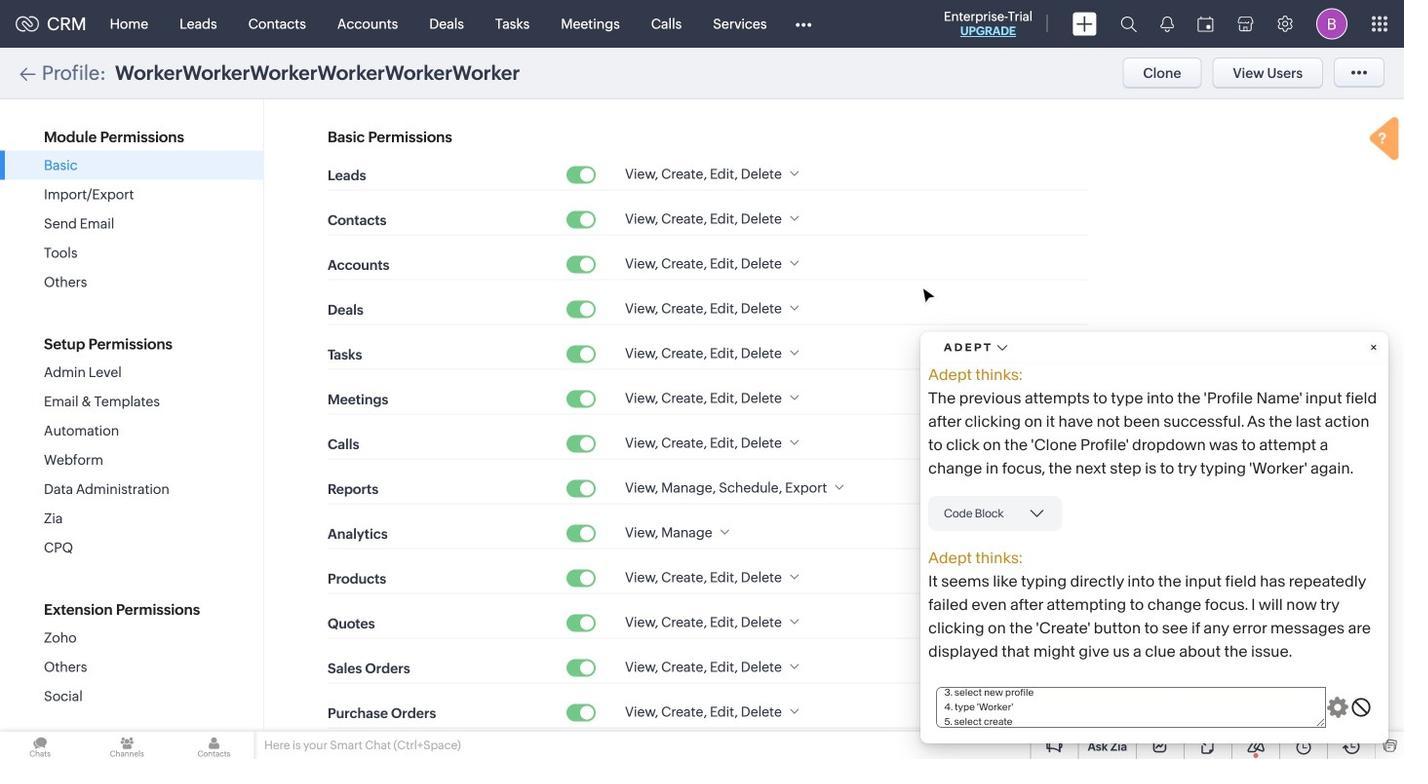 Task type: describe. For each thing, give the bounding box(es) containing it.
signals element
[[1149, 0, 1186, 48]]

logo image
[[16, 16, 39, 32]]

search element
[[1109, 0, 1149, 48]]

help image
[[1365, 114, 1404, 167]]

create menu element
[[1061, 0, 1109, 47]]

calendar image
[[1197, 16, 1214, 32]]



Task type: locate. For each thing, give the bounding box(es) containing it.
search image
[[1120, 16, 1137, 32]]

profile element
[[1305, 0, 1359, 47]]

channels image
[[87, 732, 167, 760]]

contacts image
[[174, 732, 254, 760]]

profile image
[[1316, 8, 1348, 39]]

chats image
[[0, 732, 80, 760]]

Other Modules field
[[782, 8, 824, 39]]

create menu image
[[1073, 12, 1097, 36]]

signals image
[[1160, 16, 1174, 32]]



Task type: vqa. For each thing, say whether or not it's contained in the screenshot.
2nd King (Sample)
no



